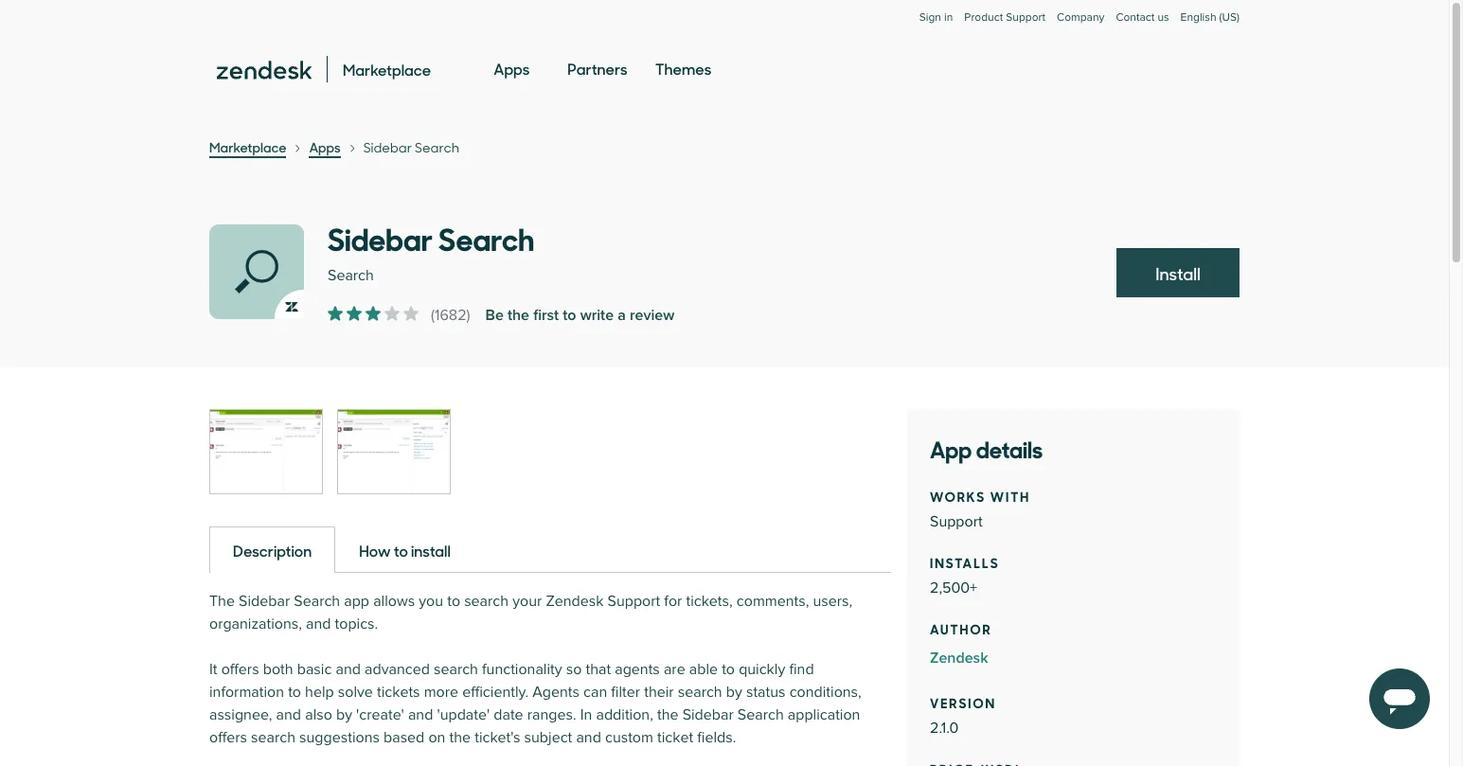 Task type: vqa. For each thing, say whether or not it's contained in the screenshot.
Agreement
no



Task type: locate. For each thing, give the bounding box(es) containing it.
tickets,
[[686, 592, 733, 611]]

marketplace
[[209, 137, 286, 156]]

1 horizontal spatial by
[[726, 683, 742, 702]]

english
[[1180, 10, 1216, 25]]

0 vertical spatial apps link
[[494, 42, 530, 97]]

so
[[566, 660, 582, 679]]

0 horizontal spatial the
[[449, 728, 471, 747]]

1 vertical spatial by
[[336, 705, 352, 724]]

apps link
[[494, 42, 530, 97], [309, 137, 341, 158]]

2,500+
[[930, 579, 977, 598]]

0 horizontal spatial by
[[336, 705, 352, 724]]

'create'
[[356, 705, 404, 724]]

0 horizontal spatial preview image of app image
[[210, 410, 322, 493]]

based
[[384, 728, 425, 747]]

1 vertical spatial support
[[930, 512, 983, 531]]

app
[[930, 431, 972, 465]]

the right be
[[507, 306, 529, 325]]

also
[[305, 705, 332, 724]]

information
[[209, 683, 284, 702]]

2 vertical spatial the
[[449, 728, 471, 747]]

filter
[[611, 683, 640, 702]]

version
[[930, 692, 996, 712]]

0 vertical spatial zendesk
[[546, 592, 604, 611]]

find
[[789, 660, 814, 679]]

support
[[1006, 10, 1045, 25], [930, 512, 983, 531], [608, 592, 660, 611]]

preview image of app image
[[210, 410, 322, 493], [338, 410, 450, 493]]

apps left partners
[[494, 58, 530, 79]]

review
[[630, 306, 674, 325]]

2 vertical spatial support
[[608, 592, 660, 611]]

support right product
[[1006, 10, 1045, 25]]

installs
[[930, 552, 1000, 572]]

star fill image
[[328, 306, 343, 321], [347, 306, 362, 321], [366, 306, 381, 321], [384, 306, 400, 321], [403, 306, 419, 321]]

1 vertical spatial the
[[657, 705, 679, 724]]

1 horizontal spatial the
[[507, 306, 529, 325]]

and
[[306, 615, 331, 634], [336, 660, 361, 679], [276, 705, 301, 724], [408, 705, 433, 724], [576, 728, 601, 747]]

offers up information
[[221, 660, 259, 679]]

to right you
[[447, 592, 460, 611]]

search
[[415, 138, 459, 156], [439, 215, 534, 259], [328, 266, 374, 285], [294, 592, 340, 611], [738, 705, 784, 724]]

install button
[[1116, 248, 1240, 297]]

1 horizontal spatial support
[[930, 512, 983, 531]]

sign in link
[[919, 10, 953, 25]]

2 horizontal spatial support
[[1006, 10, 1045, 25]]

support down works
[[930, 512, 983, 531]]

)
[[466, 306, 470, 325]]

1 vertical spatial apps
[[309, 137, 341, 156]]

tab list
[[209, 526, 891, 573]]

zendesk link
[[930, 647, 1216, 669]]

0 vertical spatial the
[[507, 306, 529, 325]]

'update'
[[437, 705, 490, 724]]

0 horizontal spatial apps link
[[309, 137, 341, 158]]

to left help
[[288, 683, 301, 702]]

to right able
[[722, 660, 735, 679]]

1 horizontal spatial preview image of app image
[[338, 410, 450, 493]]

apps link right marketplace link
[[309, 137, 341, 158]]

sidebar inside the it offers both basic and advanced search functionality so that agents are able to quickly find information to help solve tickets more efficiently. agents can filter their search by status conditions, assignee, and also by 'create' and 'update' date ranges. in addition, the sidebar search application offers search suggestions based on the ticket's subject and custom ticket fields.
[[682, 705, 734, 724]]

and down in
[[576, 728, 601, 747]]

apps right marketplace
[[309, 137, 341, 156]]

comments,
[[737, 592, 809, 611]]

by left status
[[726, 683, 742, 702]]

offers down assignee,
[[209, 728, 247, 747]]

0 horizontal spatial apps
[[309, 137, 341, 156]]

product support link
[[964, 10, 1045, 25]]

and up 'on'
[[408, 705, 433, 724]]

version 2.1.0
[[930, 692, 996, 738]]

zendesk right the your
[[546, 592, 604, 611]]

(us)
[[1219, 10, 1240, 25]]

marketplace link
[[209, 137, 286, 158]]

by up suggestions
[[336, 705, 352, 724]]

tab list containing description
[[209, 526, 891, 573]]

sign
[[919, 10, 941, 25]]

zendesk image
[[217, 61, 312, 80]]

the up ticket at left bottom
[[657, 705, 679, 724]]

agents
[[532, 683, 579, 702]]

company
[[1057, 10, 1105, 25]]

functionality
[[482, 660, 562, 679]]

1 vertical spatial apps link
[[309, 137, 341, 158]]

0 vertical spatial offers
[[221, 660, 259, 679]]

support inside the sidebar search app allows you to search your zendesk support for tickets, comments, users, organizations, and topics.
[[608, 592, 660, 611]]

product
[[964, 10, 1003, 25]]

you
[[419, 592, 443, 611]]

5 star fill image from the left
[[403, 306, 419, 321]]

conditions,
[[789, 683, 861, 702]]

solve
[[338, 683, 373, 702]]

search down able
[[678, 683, 722, 702]]

support inside global-navigation-secondary "element"
[[1006, 10, 1045, 25]]

contact
[[1116, 10, 1155, 25]]

it offers both basic and advanced search functionality so that agents are able to quickly find information to help solve tickets more efficiently. agents can filter their search by status conditions, assignee, and also by 'create' and 'update' date ranges. in addition, the sidebar search application offers search suggestions based on the ticket's subject and custom ticket fields.
[[209, 660, 861, 747]]

1682
[[435, 306, 466, 325]]

(
[[431, 306, 435, 325]]

1 horizontal spatial zendesk
[[930, 649, 988, 668]]

addition,
[[596, 705, 653, 724]]

date
[[494, 705, 523, 724]]

write
[[580, 306, 614, 325]]

sidebar
[[363, 138, 412, 156], [328, 215, 433, 259], [239, 592, 290, 611], [682, 705, 734, 724]]

the
[[209, 592, 235, 611]]

1 vertical spatial zendesk
[[930, 649, 988, 668]]

sidebar search search
[[328, 215, 534, 285]]

to
[[563, 306, 576, 325], [394, 540, 408, 561], [447, 592, 460, 611], [722, 660, 735, 679], [288, 683, 301, 702]]

support left for
[[608, 592, 660, 611]]

on
[[428, 728, 445, 747]]

apps
[[494, 58, 530, 79], [309, 137, 341, 156]]

offers
[[221, 660, 259, 679], [209, 728, 247, 747]]

search left the your
[[464, 592, 509, 611]]

3 star fill image from the left
[[366, 306, 381, 321]]

be the first to write a review link
[[485, 304, 674, 327]]

1 horizontal spatial apps
[[494, 58, 530, 79]]

zendesk down author
[[930, 649, 988, 668]]

partners link
[[568, 42, 627, 97]]

how
[[359, 540, 391, 561]]

in
[[944, 10, 953, 25]]

0 vertical spatial support
[[1006, 10, 1045, 25]]

0 horizontal spatial zendesk
[[546, 592, 604, 611]]

help
[[305, 683, 334, 702]]

( 1682 )
[[431, 306, 470, 325]]

how to install
[[359, 540, 451, 561]]

and left topics.
[[306, 615, 331, 634]]

for
[[664, 592, 682, 611]]

global-navigation-secondary element
[[209, 0, 1240, 44]]

the down 'update'
[[449, 728, 471, 747]]

apps link left partners link
[[494, 42, 530, 97]]

us
[[1158, 10, 1169, 25]]

0 horizontal spatial support
[[608, 592, 660, 611]]



Task type: describe. For each thing, give the bounding box(es) containing it.
the sidebar search app allows you to search your zendesk support for tickets, comments, users, organizations, and topics.
[[209, 592, 852, 634]]

themes
[[655, 58, 711, 79]]

application
[[788, 705, 860, 724]]

2.1.0
[[930, 719, 959, 738]]

agents
[[615, 660, 660, 679]]

to right first
[[563, 306, 576, 325]]

their
[[644, 683, 674, 702]]

sidebar inside sidebar search search
[[328, 215, 433, 259]]

0 vertical spatial by
[[726, 683, 742, 702]]

custom
[[605, 728, 653, 747]]

english (us) link
[[1180, 10, 1240, 44]]

2 preview image of app image from the left
[[338, 410, 450, 493]]

be the first to write a review
[[485, 306, 674, 325]]

search up more
[[434, 660, 478, 679]]

search inside the it offers both basic and advanced search functionality so that agents are able to quickly find information to help solve tickets more efficiently. agents can filter their search by status conditions, assignee, and also by 'create' and 'update' date ranges. in addition, the sidebar search application offers search suggestions based on the ticket's subject and custom ticket fields.
[[738, 705, 784, 724]]

search down assignee,
[[251, 728, 295, 747]]

company link
[[1057, 10, 1105, 44]]

search inside the sidebar search app allows you to search your zendesk support for tickets, comments, users, organizations, and topics.
[[294, 592, 340, 611]]

install
[[411, 540, 451, 561]]

and left 'also'
[[276, 705, 301, 724]]

topics.
[[335, 615, 378, 634]]

1 horizontal spatial apps link
[[494, 42, 530, 97]]

sign in
[[919, 10, 953, 25]]

basic
[[297, 660, 332, 679]]

to right how
[[394, 540, 408, 561]]

fields.
[[697, 728, 736, 747]]

2 star fill image from the left
[[347, 306, 362, 321]]

tickets
[[377, 683, 420, 702]]

allows
[[373, 592, 415, 611]]

1 vertical spatial offers
[[209, 728, 247, 747]]

partners
[[568, 58, 627, 79]]

be
[[485, 306, 504, 325]]

more
[[424, 683, 458, 702]]

4 star fill image from the left
[[384, 306, 400, 321]]

advanced
[[365, 660, 430, 679]]

contact us
[[1116, 10, 1169, 25]]

app
[[344, 592, 369, 611]]

and inside the sidebar search app allows you to search your zendesk support for tickets, comments, users, organizations, and topics.
[[306, 615, 331, 634]]

works with support
[[930, 486, 1030, 531]]

able
[[689, 660, 718, 679]]

1 star fill image from the left
[[328, 306, 343, 321]]

to inside the sidebar search app allows you to search your zendesk support for tickets, comments, users, organizations, and topics.
[[447, 592, 460, 611]]

sidebar search
[[363, 138, 459, 156]]

themes link
[[655, 42, 711, 97]]

with
[[990, 486, 1030, 506]]

product support
[[964, 10, 1045, 25]]

efficiently.
[[462, 683, 529, 702]]

1 preview image of app image from the left
[[210, 410, 322, 493]]

that
[[586, 660, 611, 679]]

author
[[930, 618, 992, 638]]

quickly
[[739, 660, 785, 679]]

2 horizontal spatial the
[[657, 705, 679, 724]]

assignee,
[[209, 705, 272, 724]]

installs 2,500+
[[930, 552, 1000, 598]]

organizations,
[[209, 615, 302, 634]]

your
[[512, 592, 542, 611]]

users,
[[813, 592, 852, 611]]

contact us link
[[1116, 10, 1169, 25]]

it
[[209, 660, 217, 679]]

subject
[[524, 728, 572, 747]]

ticket's
[[475, 728, 520, 747]]

app details
[[930, 431, 1043, 465]]

in
[[580, 705, 592, 724]]

support inside works with support
[[930, 512, 983, 531]]

details
[[976, 431, 1043, 465]]

ticket
[[657, 728, 693, 747]]

both
[[263, 660, 293, 679]]

english (us)
[[1180, 10, 1240, 25]]

a
[[618, 306, 626, 325]]

zendesk inside the sidebar search app allows you to search your zendesk support for tickets, comments, users, organizations, and topics.
[[546, 592, 604, 611]]

search inside the sidebar search app allows you to search your zendesk support for tickets, comments, users, organizations, and topics.
[[464, 592, 509, 611]]

can
[[583, 683, 607, 702]]

description
[[233, 540, 312, 561]]

suggestions
[[299, 728, 380, 747]]

status
[[746, 683, 786, 702]]

ranges.
[[527, 705, 576, 724]]

sidebar inside the sidebar search app allows you to search your zendesk support for tickets, comments, users, organizations, and topics.
[[239, 592, 290, 611]]

install
[[1155, 261, 1201, 285]]

0 vertical spatial apps
[[494, 58, 530, 79]]

and up solve
[[336, 660, 361, 679]]

first
[[533, 306, 559, 325]]

are
[[664, 660, 685, 679]]

works
[[930, 486, 986, 506]]



